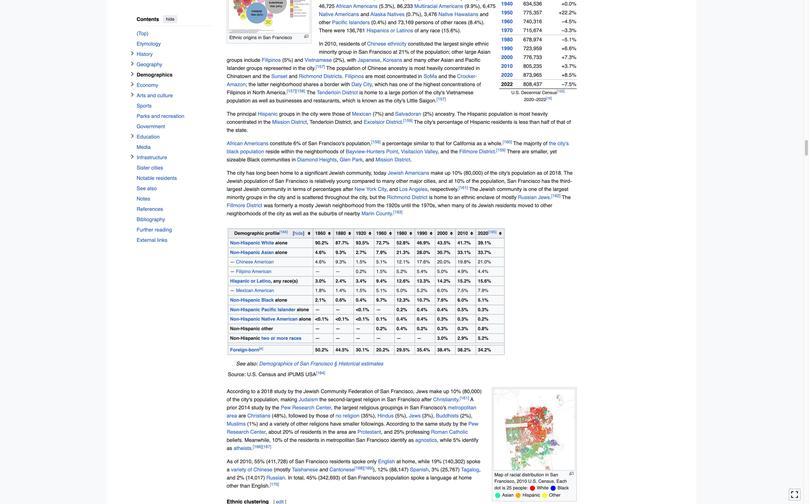 Task type: describe. For each thing, give the bounding box(es) containing it.
jewish up young
[[329, 170, 345, 176]]

city's left little
[[394, 98, 406, 104]]

san inside the constituted the largest single ethnic minority group in san francisco at 21% of the population; other large asian groups include
[[359, 49, 368, 55]]

chinese american link
[[236, 260, 274, 265]]

1 horizontal spatial mexican
[[352, 111, 372, 117]]

chinese inside variety of chinese (mostly taishanese and cantonese [168] [169] ), 12% (88,147) spanish , 3% (25,767) tagalog
[[254, 467, 273, 473]]

american for chinese american
[[254, 260, 274, 265]]

1 vertical spatial islander
[[278, 307, 296, 313]]

1 horizontal spatial native
[[319, 11, 334, 17]]

1 vertical spatial 6.0%
[[458, 298, 468, 303]]

, inside , which has one of the highest concentrations of filipinos in north america.
[[372, 82, 373, 87]]

large inside the constituted the largest single ethnic minority group in san francisco at 21% of the population; other large asian groups include
[[465, 49, 477, 55]]

and inside are christians (48%), followed by those of no religion (35%), hindus (5%), jews (3%), buddhists (2%), muslims (1%) and a variety of other religions have smaller followings. according to the same study by the
[[260, 421, 268, 427]]

1 vertical spatial races
[[289, 336, 302, 341]]

and up government
[[151, 113, 160, 119]]

. inside marin county . [163]
[[392, 211, 394, 217]]

808,437
[[524, 81, 542, 87]]

hispanic down demographic
[[241, 241, 260, 246]]

non- for non-hispanic white
[[230, 241, 241, 246]]

1 vertical spatial [157] link
[[287, 89, 296, 93]]

0 horizontal spatial pacific
[[262, 307, 277, 313]]

are inside are christians (48%), followed by those of no religion (35%), hindus (5%), jews (3%), buddhists (2%), muslims (1%) and a variety of other religions have smaller followings. according to the same study by the
[[239, 413, 246, 419]]

other inside (0.4%) and 73,169 persons of other races (8.4%). there were 136,761
[[441, 19, 453, 25]]

americans up major
[[405, 170, 430, 176]]

chinese inside the population of chinese ancestry is most heavily concentrated in chinatown and the
[[368, 65, 387, 71]]

(33.9%), 46,725
[[319, 0, 480, 9]]

, left 55%
[[252, 459, 253, 465]]

meanwhile,
[[245, 438, 271, 444]]

0 horizontal spatial mission district link
[[272, 119, 307, 125]]

area inside , about 20% of residents in the area are protestant , and 25% professing roman catholic beliefs. meanwhile, 10% of the residents in metropolitan san francisco identify as agnostics
[[337, 430, 347, 436]]

⬤ up other
[[551, 486, 556, 491]]

, and 2% (14,017)
[[227, 467, 481, 481]]

district down angeles
[[412, 195, 428, 200]]

as down smaller,
[[537, 170, 543, 176]]

in inside . in total, 45% (342,693) of san francisco's population spoke a language at home other than english.
[[288, 475, 292, 481]]

border
[[325, 82, 340, 87]]

1 vertical spatial 1.5%
[[376, 269, 387, 275]]

1 vertical spatial pew research center link
[[227, 421, 479, 436]]

valley
[[425, 149, 438, 155]]

1 vertical spatial 1960
[[376, 231, 387, 236]]

after inside . the jewish population of san francisco is relatively young compared to many other major cities, and at 10% of the population, san francisco has the third- largest jewish community in terms of percentages after
[[343, 186, 353, 192]]

city,
[[360, 195, 369, 200]]

0 vertical spatial [161] link
[[459, 186, 468, 190]]

1 horizontal spatial in
[[319, 41, 323, 47]]

population inside the city's black population
[[240, 149, 264, 155]]

city inside "was formerly a mostly jewish neighborhood from the 1920s until the 1970s, when many of its jewish residents moved to other neighborhoods of the city as well as the suburbs of nearby"
[[277, 211, 285, 217]]

of inside richmond district is home to an ethnic enclave of mostly russian jews . [162] the fillmore district
[[496, 195, 501, 200]]

islander inside the and many other asian and pacific islander groups represented in the city.
[[227, 65, 245, 71]]

geography link
[[137, 59, 212, 70]]

christianity
[[433, 397, 459, 403]]

jewish right today
[[388, 170, 404, 176]]

ancestry
[[388, 65, 408, 71]]

, right visitacion
[[438, 149, 439, 155]]

largest inside 'the jewish community is one of the largest minority groups in the city and is scattered throughout the city, but the'
[[553, 186, 569, 192]]

cantonese
[[330, 467, 355, 473]]

, left koreans link
[[380, 57, 382, 63]]

hispanic up 'non-hispanic other'
[[241, 317, 260, 322]]

a left whole.
[[484, 141, 487, 147]]

many inside "was formerly a mostly jewish neighborhood from the 1920s until the 1970s, when many of its jewish residents moved to other neighborhoods of the city as well as the suburbs of nearby"
[[452, 203, 465, 209]]

external
[[137, 237, 156, 243]]

city down sizeable
[[237, 170, 245, 176]]

hispanic down "non-hispanic black" link
[[241, 307, 260, 313]]

throughout
[[325, 195, 350, 200]]

<0.1% down '2.1%'
[[315, 317, 329, 322]]

fullscreen image
[[792, 492, 799, 499]]

district up 6%
[[291, 119, 307, 125]]

demographics inside demographics link
[[137, 72, 173, 78]]

0 vertical spatial [164] link
[[280, 230, 288, 234]]

43.5%
[[438, 241, 451, 246]]

(1%)
[[247, 421, 258, 427]]

1 horizontal spatial 1980
[[502, 37, 513, 43]]

heavily for ancestry
[[427, 65, 443, 71]]

san inside according to a 2018 study by the jewish community federation of san francisco, jews make up 10% (80,000) of the city's population, making
[[380, 389, 390, 395]]

6,475
[[483, 3, 496, 9]]

sports link
[[137, 101, 212, 111]]

2 horizontal spatial filipinos
[[345, 73, 364, 79]]

at inside the constituted the largest single ethnic minority group in san francisco at 21% of the population; other large asian groups include
[[393, 49, 398, 55]]

0 horizontal spatial 5.0%
[[397, 288, 407, 294]]

francisco up taishanese link
[[306, 459, 328, 465]]

by up 'religions'
[[309, 413, 315, 419]]

1.5% for 1.4%
[[356, 288, 367, 294]]

1 horizontal spatial african americans link
[[336, 3, 378, 9]]

asian down non-hispanic white alone
[[261, 250, 274, 255]]

and inside source: u.s. census and ipums usa [164]
[[278, 372, 286, 378]]

5.1% for 5.0%
[[376, 288, 387, 294]]

the left principal
[[227, 111, 236, 117]]

well inside the is home to a large portion of the city's vietnamese population as well as businesses and restaurants, which is known as the city's little saigon.
[[259, 98, 268, 104]]

include
[[244, 57, 261, 63]]

, down second-
[[331, 405, 333, 411]]

12.3%
[[397, 298, 410, 303]]

reside within the neighborhoods of bayview-hunters point , visitacion valley , and the fillmore district . [159]
[[264, 148, 506, 155]]

largest up no religion link
[[343, 405, 358, 411]]

of inside variety of chinese (mostly taishanese and cantonese [168] [169] ), 12% (88,147) spanish , 3% (25,767) tagalog
[[248, 467, 252, 473]]

the inside richmond district is home to an ethnic enclave of mostly russian jews . [162] the fillmore district
[[562, 195, 571, 200]]

1 vertical spatial 1990
[[417, 231, 428, 236]]

1 vertical spatial black
[[262, 298, 274, 303]]

external links
[[137, 237, 167, 243]]

francisco inside 'note'
[[310, 361, 333, 367]]

groups inside 'the jewish community is one of the largest minority groups in the city and is scattered throughout the city, but the'
[[246, 195, 262, 200]]

marin county . [163]
[[362, 210, 403, 217]]

0.3% down 0.5%
[[458, 317, 468, 322]]

media
[[137, 144, 151, 150]]

jewish up "suburbs"
[[315, 203, 331, 209]]

city inside new york city , and los angeles , respectively. [161]
[[378, 186, 387, 192]]

same
[[425, 421, 438, 427]]

, left the about
[[266, 430, 267, 436]]

1.5% for 9.3%
[[356, 260, 367, 265]]

as inside african americans constitute 6% of san francisco's population, [156] a percentage similar to that for california as a whole. [160] the majority of
[[477, 141, 482, 147]]

reading
[[155, 227, 172, 233]]

+7.3%
[[562, 54, 577, 60]]

1880
[[336, 231, 346, 236]]

white inside "⬤ white ⬤ black ⬤ asian ⬤ hispanic ⬤ other"
[[537, 486, 549, 491]]

at inside at home, while 19% (140,302) spoke a
[[397, 459, 401, 465]]

2010 up variety of chinese link
[[240, 459, 252, 465]]

1 horizontal spatial 3.0%
[[438, 336, 448, 341]]

1 horizontal spatial 5.0%
[[438, 269, 448, 275]]

x small image for arts and culture
[[130, 93, 135, 97]]

⬤ down the people:
[[516, 493, 521, 499]]

jews inside according to a 2018 study by the jewish community federation of san francisco, jews make up 10% (80,000) of the city's population, making
[[416, 389, 428, 395]]

education
[[137, 134, 160, 140]]

0 horizontal spatial most
[[374, 73, 386, 79]]

the inside judaism the second-largest religion in san francisco after christianity . [161]
[[320, 397, 327, 403]]

jewish down sizeable
[[227, 178, 243, 184]]

americans up native hawaiians link
[[439, 3, 463, 9]]

hispanic right principal
[[258, 111, 278, 117]]

after inside judaism the second-largest religion in san francisco after christianity . [161]
[[422, 397, 432, 403]]

as down the america.
[[269, 98, 275, 104]]

home right been
[[280, 170, 293, 176]]

russian inside richmond district is home to an ethnic enclave of mostly russian jews . [162] the fillmore district
[[518, 195, 537, 200]]

non- for non-hispanic black
[[230, 298, 241, 303]]

<0.1% left 0.1%
[[356, 317, 369, 322]]

district left was
[[247, 203, 263, 209]]

the inside a prior 2014 study by the
[[272, 405, 280, 411]]

+3.7%
[[562, 63, 577, 69]]

2010 inside map of racial distribution in san francisco, 2010 u.s. census. each dot is 25 people:
[[517, 479, 527, 485]]

that inside african americans constitute 6% of san francisco's population, [156] a percentage similar to that for california as a whole. [160] the majority of
[[436, 141, 445, 147]]

and right the (5%)
[[295, 57, 303, 63]]

are inside there are smaller, yet sizeable black communities in
[[522, 149, 530, 155]]

sister cities
[[137, 165, 163, 171]]

census for and
[[259, 372, 276, 378]]

demographic
[[234, 231, 264, 236]]

the inside the city's percentage of hispanic residents is less than half of that of the state.
[[414, 119, 423, 125]]

0 horizontal spatial 1980
[[397, 231, 407, 236]]

a right [156] link
[[382, 141, 385, 147]]

asian inside "⬤ white ⬤ black ⬤ asian ⬤ hispanic ⬤ other"
[[503, 493, 514, 499]]

as down north
[[252, 98, 258, 104]]

single
[[460, 41, 474, 47]]

according inside are christians (48%), followed by those of no religion (35%), hindus (5%), jews (3%), buddhists (2%), muslims (1%) and a variety of other religions have smaller followings. according to the same study by the
[[387, 421, 409, 427]]

1 vertical spatial 2000
[[438, 231, 448, 236]]

agnostics
[[416, 438, 437, 444]]

which inside , which has one of the highest concentrations of filipinos in north america.
[[375, 82, 388, 87]]

; the latter neighborhood shares a border with daly city
[[246, 82, 372, 87]]

african for african americans constitute 6% of san francisco's population, [156] a percentage similar to that for california as a whole. [160] the majority of
[[227, 141, 243, 147]]

and up excelsior district link
[[385, 111, 394, 117]]

christianity link
[[433, 397, 459, 403]]

and down single
[[455, 57, 464, 63]]

[157] inside "[157] [158] the tenderloin district"
[[287, 89, 296, 93]]

, up mexican american link
[[271, 279, 272, 284]]

americans up the alaska
[[353, 3, 378, 9]]

0 horizontal spatial mexican
[[236, 288, 254, 294]]

community inside 'the jewish community is one of the largest minority groups in the city and is scattered throughout the city, but the'
[[497, 186, 522, 192]]

research for pew research center
[[227, 430, 249, 436]]

map of racial distribution in san francisco, 2010 u.s. census. each dot is 25 people:
[[495, 473, 567, 491]]

two
[[262, 336, 270, 341]]

non-hispanic asian link
[[230, 250, 274, 255]]

0 horizontal spatial spoke
[[352, 459, 366, 465]]

demographics inside 'note'
[[259, 361, 293, 367]]

population up russian jews link at the right
[[512, 170, 536, 176]]

21.3%
[[397, 250, 410, 255]]

scattered
[[302, 195, 324, 200]]

is inside the city's percentage of hispanic residents is less than half of that of the state.
[[514, 119, 518, 125]]

. inside . in total, 45% (342,693) of san francisco's population spoke a language at home other than english.
[[285, 475, 287, 481]]

, left glen
[[337, 157, 338, 163]]

1 horizontal spatial 1990
[[502, 46, 513, 51]]

hispanic up — chinese american
[[241, 250, 260, 255]]

1 vertical spatial african americans link
[[227, 141, 269, 147]]

other up "non-hispanic two or more races" on the bottom of the page
[[262, 326, 273, 332]]

city's down whole.
[[499, 170, 510, 176]]

while inside at home, while 19% (140,302) spoke a
[[418, 459, 430, 465]]

less
[[519, 119, 528, 125]]

as down scattered
[[303, 211, 309, 217]]

latino
[[257, 279, 271, 284]]

jewish inside 'the jewish community is one of the largest minority groups in the city and is scattered throughout the city, but the'
[[480, 186, 496, 192]]

0.3% up the 0.8%
[[478, 307, 489, 313]]

heavily for population
[[532, 111, 548, 117]]

15.2%
[[458, 279, 471, 284]]

hawaiians
[[455, 11, 479, 17]]

in inside there are smaller, yet sizeable black communities in
[[292, 157, 296, 163]]

non-hispanic pacific islander link
[[230, 307, 296, 313]]

home inside the is home to a large portion of the city's vietnamese population as well as businesses and restaurants, which is known as the city's little saigon.
[[365, 90, 378, 96]]

to up the terms
[[295, 170, 299, 176]]

chinese down hispanics
[[367, 41, 386, 47]]

45%
[[307, 475, 317, 481]]

775,357
[[524, 10, 542, 16]]

0 vertical spatial those
[[332, 111, 345, 117]]

2010 up 41.7%
[[458, 231, 468, 236]]

, left visitacion
[[398, 149, 400, 155]]

new york city link
[[355, 186, 387, 192]]

those inside are christians (48%), followed by those of no religion (35%), hindus (5%), jews (3%), buddhists (2%), muslims (1%) and a variety of other religions have smaller followings. according to the same study by the
[[316, 413, 329, 419]]

home,
[[403, 459, 417, 465]]

0.2% up 35.4%
[[417, 326, 428, 332]]

[159] inside reside within the neighborhoods of bayview-hunters point , visitacion valley , and the fillmore district . [159]
[[497, 148, 506, 153]]

1 vertical spatial with
[[341, 82, 350, 87]]

0 vertical spatial 5.2%
[[397, 269, 407, 275]]

as right the known
[[379, 98, 384, 104]]

0 horizontal spatial 7.9%
[[376, 250, 387, 255]]

1940
[[502, 1, 513, 7]]

was formerly a mostly jewish neighborhood from the 1920s until the 1970s, when many of its jewish residents moved to other neighborhoods of the city as well as the suburbs of nearby
[[227, 203, 553, 217]]

[158] link
[[296, 89, 305, 93]]

the inside the population of chinese ancestry is most heavily concentrated in chinatown and the
[[327, 65, 335, 71]]

(80,000) for jews
[[463, 389, 482, 395]]

any for race(s)
[[273, 279, 281, 284]]

1 vertical spatial filipinos link
[[345, 73, 364, 79]]

while inside , while 5% identify as
[[440, 438, 452, 444]]

notable residents
[[137, 175, 177, 181]]

1 vertical spatial [159] link
[[497, 148, 506, 153]]

there are smaller, yet sizeable black communities in
[[227, 149, 557, 163]]

as down formerly
[[286, 211, 292, 217]]

by up catholic
[[453, 421, 459, 427]]

chinese up filipino
[[236, 260, 253, 265]]

0 vertical spatial pew research center link
[[281, 405, 331, 411]]

. inside . the jewish population of san francisco is relatively young compared to many other major cities, and at 10% of the population, san francisco has the third- largest jewish community in terms of percentages after
[[561, 170, 563, 176]]

pew research center
[[227, 421, 479, 436]]

[167] link
[[262, 445, 271, 450]]

0.2% up the 0.8%
[[478, 317, 489, 322]]

9.7%
[[376, 298, 387, 303]]

1 horizontal spatial 2000
[[502, 54, 513, 60]]

0.3% up 38.4%
[[438, 326, 448, 332]]

non-hispanic other
[[230, 326, 273, 332]]

hispanic down — mexican american
[[241, 298, 260, 303]]

filipino american link
[[236, 269, 272, 275]]

0 horizontal spatial native
[[262, 317, 276, 322]]

, down bayview-
[[363, 157, 364, 163]]

hispanic or latino link
[[230, 279, 271, 284]]

map
[[495, 473, 504, 478]]

demographics link
[[137, 70, 218, 80]]

1 vertical spatial [161] link
[[460, 396, 469, 401]]

and inside 'the jewish community is one of the largest minority groups in the city and is scattered throughout the city, but the'
[[287, 195, 296, 200]]

2 vertical spatial or
[[271, 336, 276, 341]]

0.2% down 0.1%
[[376, 326, 387, 332]]

0 horizontal spatial 6.0%
[[438, 288, 448, 294]]

1 vertical spatial mission district link
[[376, 157, 411, 163]]

are up daly city link
[[365, 73, 373, 79]]

other inside and other
[[319, 19, 331, 25]]

see for see also
[[137, 186, 146, 192]]

at inside . the jewish population of san francisco is relatively young compared to many other major cities, and at 10% of the population, san francisco has the third- largest jewish community in terms of percentages after
[[449, 178, 453, 184]]

neighborhoods inside "was formerly a mostly jewish neighborhood from the 1920s until the 1970s, when many of its jewish residents moved to other neighborhoods of the city as well as the suburbs of nearby"
[[227, 211, 261, 217]]

francisco up russian jews link at the right
[[518, 178, 541, 184]]

2 horizontal spatial 5.2%
[[478, 336, 489, 341]]

and down 21%
[[404, 57, 413, 63]]

<0.1% down 3.4%
[[356, 307, 369, 313]]

hispanic down 'non-hispanic other'
[[241, 336, 260, 341]]

a left significant
[[301, 170, 303, 176]]

0 vertical spatial 2018
[[550, 170, 561, 176]]

hispanic down non-hispanic native american link at the left bottom of the page
[[241, 326, 260, 332]]

the city's black population
[[227, 141, 569, 155]]

0 horizontal spatial city
[[363, 82, 372, 87]]

metropolitan area link
[[227, 405, 477, 419]]

francisco up the terms
[[286, 178, 308, 184]]

0 vertical spatial [159] link
[[404, 118, 413, 123]]

0 horizontal spatial white
[[262, 241, 274, 246]]

has for city
[[246, 170, 255, 176]]

0 vertical spatial richmond
[[299, 73, 322, 79]]

0.3% up 2.9%
[[458, 326, 468, 332]]

1 horizontal spatial 7.9%
[[478, 288, 489, 294]]

0 horizontal spatial russian
[[267, 475, 285, 481]]

there inside there are smaller, yet sizeable black communities in
[[507, 149, 521, 155]]

city down the restaurants,
[[311, 111, 318, 117]]

;
[[246, 82, 247, 87]]

1 vertical spatial 5.2%
[[417, 288, 428, 294]]

, down the followings.
[[381, 430, 383, 436]]

2010 link
[[502, 63, 513, 69]]

+6.6%
[[562, 46, 577, 51]]

. inside richmond district is home to an ethnic enclave of mostly russian jews . [162] the fillmore district
[[550, 195, 552, 200]]

spoke inside at home, while 19% (140,302) spoke a
[[467, 459, 481, 465]]

and down bayview-hunters point 'link'
[[366, 157, 374, 163]]

well inside "was formerly a mostly jewish neighborhood from the 1920s until the 1970s, when many of its jewish residents moved to other neighborhoods of the city as well as the suburbs of nearby"
[[293, 211, 302, 217]]

0 horizontal spatial were
[[320, 111, 331, 117]]

[165]
[[489, 230, 497, 234]]

(80,000) for americans
[[464, 170, 483, 176]]

0.8%
[[478, 326, 489, 332]]

is inside "(2%) ancestry. the hispanic population is most heavily concentrated in the"
[[514, 111, 518, 117]]

0 horizontal spatial neighborhood
[[270, 82, 302, 87]]

highest
[[424, 82, 440, 87]]

roman catholic link
[[431, 430, 468, 436]]

1 horizontal spatial pacific
[[332, 19, 348, 25]]

19%
[[432, 459, 442, 465]]

(35%),
[[361, 413, 376, 419]]

in inside "(2%) ancestry. the hispanic population is most heavily concentrated in the"
[[258, 119, 262, 125]]

religion inside are christians (48%), followed by those of no religion (35%), hindus (5%), jews (3%), buddhists (2%), muslims (1%) and a variety of other religions have smaller followings. according to the same study by the
[[343, 413, 360, 419]]

x small image for geography
[[130, 62, 135, 66]]

1 vertical spatial fillmore district link
[[227, 203, 263, 209]]

87.7%
[[336, 241, 349, 246]]

1 horizontal spatial fillmore district link
[[460, 149, 495, 155]]

concentrated for the population of chinese ancestry is most heavily concentrated in chinatown and the
[[445, 65, 475, 71]]

a inside the is home to a large portion of the city's vietnamese population as well as businesses and restaurants, which is known as the city's little saigon.
[[385, 90, 388, 96]]

2020 for 2020
[[502, 72, 513, 78]]

⬤ down dot
[[495, 493, 501, 499]]

english link
[[378, 459, 395, 465]]

46,725
[[319, 3, 335, 9]]

0 horizontal spatial 3.0%
[[315, 279, 326, 284]]

hispanic link
[[258, 111, 278, 117]]

american for mexican american
[[255, 288, 274, 294]]

x small image for demographics
[[130, 72, 135, 76]]

, right york
[[387, 186, 388, 192]]

1 horizontal spatial 1960
[[502, 19, 513, 24]]

73,169
[[398, 19, 414, 25]]

other inside are christians (48%), followed by those of no religion (35%), hindus (5%), jews (3%), buddhists (2%), muslims (1%) and a variety of other religions have smaller followings. according to the same study by the
[[296, 421, 308, 427]]

jewish down the enclave
[[478, 203, 494, 209]]

center for pew research center , the largest religious groupings in san francisco's
[[316, 405, 331, 411]]

1 horizontal spatial mission
[[376, 157, 393, 163]]

americans up pacific islanders link at the top left
[[335, 11, 359, 17]]

ethnic origins in san francisco
[[229, 35, 292, 40]]

notable
[[137, 175, 155, 181]]

pew for pew research center
[[469, 421, 479, 427]]

and inside . the jewish population of san francisco is relatively young compared to many other major cities, and at 10% of the population, san francisco has the third- largest jewish community in terms of percentages after
[[439, 178, 447, 184]]

a up "[157] [158] the tenderloin district"
[[320, 82, 323, 87]]

, down cities,
[[428, 186, 429, 192]]

other inside the and many other asian and pacific islander groups represented in the city.
[[428, 57, 440, 63]]

at inside . in total, 45% (342,693) of san francisco's population spoke a language at home other than english.
[[453, 475, 458, 481]]

1 horizontal spatial [164] link
[[316, 371, 325, 376]]

non- for non-hispanic pacific islander
[[230, 307, 241, 313]]

of inside the population of chinese ancestry is most heavily concentrated in chinatown and the
[[362, 65, 366, 71]]

non-hispanic two or more races
[[230, 336, 302, 341]]

and right 'arts' at the top of the page
[[147, 93, 156, 98]]

see for see also: demographics of san francisco § historical estimates
[[236, 361, 245, 367]]

0 vertical spatial with
[[347, 57, 356, 63]]

and inside new york city , and los angeles , respectively. [161]
[[390, 186, 398, 192]]

district down visitacion
[[395, 157, 411, 163]]

hispanic down filipino
[[230, 279, 250, 284]]

one inside 'the jewish community is one of the largest minority groups in the city and is scattered throughout the city, but the'
[[529, 186, 537, 192]]

spanish
[[410, 467, 429, 473]]

visitacion valley link
[[401, 149, 438, 155]]

non-hispanic native american link
[[230, 317, 298, 322]]

city's down highest
[[434, 90, 445, 96]]

⬤ right the people:
[[530, 486, 536, 491]]

1 horizontal spatial [157] link
[[316, 64, 325, 69]]

hispanic inside "(2%) ancestry. the hispanic population is most heavily concentrated in the"
[[468, 111, 488, 117]]

christians link
[[248, 413, 271, 419]]

723,959
[[524, 46, 542, 51]]

amazon
[[227, 82, 246, 87]]

population inside the is home to a large portion of the city's vietnamese population as well as businesses and restaurants, which is known as the city's little saigon.
[[227, 98, 251, 104]]

francisco up the (5%)
[[272, 35, 292, 40]]

−5.1%
[[562, 37, 577, 43]]

and right the sunset link
[[289, 73, 298, 79]]

excelsior district link
[[364, 119, 402, 125]]

2 vertical spatial 5.1%
[[478, 298, 489, 303]]

0 horizontal spatial (2%),
[[333, 57, 346, 63]]

groups inside the constituted the largest single ethnic minority group in san francisco at 21% of the population; other large asian groups include
[[227, 57, 243, 63]]

[157] for middle '[157]' link
[[316, 64, 325, 69]]

4.6% for 2.7%
[[315, 250, 326, 255]]

jewish inside according to a 2018 study by the jewish community federation of san francisco, jews make up 10% (80,000) of the city's population, making
[[304, 389, 319, 395]]

10% up respectively. at the top
[[452, 170, 463, 176]]

jewish down long
[[244, 186, 260, 192]]

and right 'soma' link
[[439, 73, 447, 79]]



Task type: vqa. For each thing, say whether or not it's contained in the screenshot.
Attack on Pearl Harbor
no



Task type: locate. For each thing, give the bounding box(es) containing it.
percentage inside african americans constitute 6% of san francisco's population, [156] a percentage similar to that for california as a whole. [160] the majority of
[[387, 141, 413, 147]]

1 horizontal spatial study
[[274, 389, 287, 395]]

0.6%
[[336, 298, 346, 303]]

make up cities,
[[431, 170, 444, 176]]

decennial
[[522, 90, 541, 95]]

vietnamese down the concentrations
[[447, 90, 474, 96]]

1920s
[[386, 203, 400, 209]]

largest
[[443, 41, 459, 47], [227, 186, 242, 192], [553, 186, 569, 192], [347, 397, 362, 403], [343, 405, 358, 411]]

as inside , while 5% identify as
[[227, 446, 232, 452]]

[157] down vietnamese link
[[316, 64, 325, 69]]

variety inside are christians (48%), followed by those of no religion (35%), hindus (5%), jews (3%), buddhists (2%), muslims (1%) and a variety of other religions have smaller followings. according to the same study by the
[[274, 421, 289, 427]]

2 horizontal spatial [157] link
[[437, 97, 446, 102]]

tenderloin for ,
[[310, 119, 334, 125]]

tagalog link
[[461, 467, 480, 473]]

(80,000) inside according to a 2018 study by the jewish community federation of san francisco, jews make up 10% (80,000) of the city's population, making
[[463, 389, 482, 395]]

pew for pew research center , the largest religious groupings in san francisco's
[[281, 405, 291, 411]]

the city's black population link
[[227, 141, 569, 155]]

population up sizeable
[[240, 149, 264, 155]]

a down spanish link
[[426, 475, 429, 481]]

district down salvadoran
[[386, 119, 402, 125]]

33.1%
[[458, 250, 471, 255]]

races inside (0.4%) and 73,169 persons of other races (8.4%). there were 136,761
[[454, 19, 467, 25]]

one inside , which has one of the highest concentrations of filipinos in north america.
[[399, 82, 408, 87]]

groups down long
[[246, 195, 262, 200]]

population, inside . the jewish population of san francisco is relatively young compared to many other major cities, and at 10% of the population, san francisco has the third- largest jewish community in terms of percentages after
[[481, 178, 506, 184]]

community inside . the jewish population of san francisco is relatively young compared to many other major cities, and at 10% of the population, san francisco has the third- largest jewish community in terms of percentages after
[[261, 186, 286, 192]]

4.6% for 1.5%
[[315, 260, 326, 265]]

constituted the largest single ethnic minority group in san francisco at 21% of the population; other large asian groups include
[[227, 41, 491, 63]]

1 identify from the left
[[391, 438, 407, 444]]

most for population
[[414, 65, 426, 71]]

parks
[[137, 113, 150, 119]]

1 vertical spatial (2%),
[[460, 413, 473, 419]]

population, for make
[[254, 397, 279, 403]]

(2%) ancestry. the hispanic population is most heavily concentrated in the
[[227, 111, 548, 125]]

2 horizontal spatial many
[[452, 203, 465, 209]]

or for hispanic
[[251, 279, 256, 284]]

[157] link
[[316, 64, 325, 69], [287, 89, 296, 93], [437, 97, 446, 102]]

[161] inside judaism the second-largest religion in san francisco after christianity . [161]
[[460, 396, 469, 401]]

0 horizontal spatial any
[[273, 279, 281, 284]]

2 4.6% from the top
[[315, 260, 326, 265]]

home inside . in total, 45% (342,693) of san francisco's population spoke a language at home other than english.
[[459, 475, 472, 481]]

0.2% up 3.4%
[[356, 269, 367, 275]]

1.5% down 3.4%
[[356, 288, 367, 294]]

the inside the city's black population
[[549, 141, 556, 147]]

many down an
[[452, 203, 465, 209]]

francisco, inside according to a 2018 study by the jewish community federation of san francisco, jews make up 10% (80,000) of the city's population, making
[[391, 389, 415, 395]]

metropolitan area
[[227, 405, 477, 419]]

2 identify from the left
[[462, 438, 479, 444]]

1 horizontal spatial one
[[529, 186, 537, 192]]

also
[[147, 186, 157, 192]]

tenderloin
[[317, 90, 341, 96], [310, 119, 334, 125]]

ethnic inside the constituted the largest single ethnic minority group in san francisco at 21% of the population; other large asian groups include
[[475, 41, 489, 47]]

a inside are christians (48%), followed by those of no religion (35%), hindus (5%), jews (3%), buddhists (2%), muslims (1%) and a variety of other religions have smaller followings. according to the same study by the
[[270, 421, 273, 427]]

38.4%
[[438, 348, 451, 353]]

home up the known
[[365, 90, 378, 96]]

0 vertical spatial [164]
[[280, 230, 288, 234]]

0 vertical spatial metropolitan
[[448, 405, 477, 411]]

0 horizontal spatial area
[[227, 413, 237, 419]]

people:
[[513, 486, 528, 491]]

35.4%
[[417, 348, 430, 353]]

city inside 'the jewish community is one of the largest minority groups in the city and is scattered throughout the city, but the'
[[278, 195, 286, 200]]

after
[[343, 186, 353, 192], [422, 397, 432, 403]]

mission down hispanic link
[[272, 119, 290, 125]]

0 horizontal spatial 1960
[[376, 231, 387, 236]]

1 x small image from the top
[[130, 62, 135, 66]]

0 horizontal spatial than
[[240, 484, 250, 489]]

tenderloin for the
[[317, 90, 341, 96]]

3.0% up 1.8% on the left of page
[[315, 279, 326, 284]]

most for ancestry.
[[519, 111, 531, 117]]

area inside metropolitan area
[[227, 413, 237, 419]]

spoke inside . in total, 45% (342,693) of san francisco's population spoke a language at home other than english.
[[411, 475, 425, 481]]

of inside 'the jewish community is one of the largest minority groups in the city and is scattered throughout the city, but the'
[[539, 186, 543, 192]]

diamond
[[297, 157, 318, 163]]

largest inside the constituted the largest single ethnic minority group in san francisco at 21% of the population; other large asian groups include
[[443, 41, 459, 47]]

note containing see also:
[[228, 360, 505, 368]]

6 non- from the top
[[230, 326, 241, 332]]

religion up religious
[[364, 397, 380, 403]]

0 vertical spatial city
[[363, 82, 372, 87]]

jews inside richmond district is home to an ethnic enclave of mostly russian jews . [162] the fillmore district
[[539, 195, 550, 200]]

0 horizontal spatial black
[[247, 157, 260, 163]]

state.
[[236, 127, 248, 133]]

in inside , which has one of the highest concentrations of filipinos in north america.
[[247, 90, 251, 96]]

0 horizontal spatial community
[[261, 186, 286, 192]]

1 vertical spatial richmond
[[387, 195, 411, 200]]

alone for non-hispanic black alone
[[275, 298, 287, 303]]

93.5%
[[356, 241, 369, 246]]

study
[[274, 389, 287, 395], [252, 405, 264, 411], [439, 421, 452, 427]]

2020 for 2020 [165]
[[478, 231, 489, 236]]

1.5% down 2.7%
[[356, 260, 367, 265]]

in inside map of racial distribution in san francisco, 2010 u.s. census. each dot is 25 people:
[[546, 473, 549, 478]]

1 vertical spatial russian
[[267, 475, 285, 481]]

14.2%
[[438, 279, 451, 284]]

make for jews
[[430, 389, 442, 395]]

x small image
[[130, 51, 135, 56], [130, 72, 135, 76], [130, 93, 135, 97], [130, 155, 135, 159]]

. inside the atheists . [166] [167]
[[252, 446, 253, 452]]

education link
[[137, 132, 212, 142]]

5.1% for 12.1%
[[376, 260, 387, 265]]

population inside . the jewish population of san francisco is relatively young compared to many other major cities, and at 10% of the population, san francisco has the third- largest jewish community in terms of percentages after
[[244, 178, 268, 184]]

0 horizontal spatial center
[[250, 430, 266, 436]]

pew research center link
[[281, 405, 331, 411], [227, 421, 479, 436]]

−4.5%
[[562, 19, 577, 24]]

population inside "(2%) ancestry. the hispanic population is most heavily concentrated in the"
[[489, 111, 513, 117]]

hide button
[[163, 15, 177, 23]]

1 horizontal spatial black
[[262, 298, 274, 303]]

1 vertical spatial in
[[288, 475, 292, 481]]

[160] link
[[503, 140, 512, 144]]

has for which
[[390, 82, 398, 87]]

5.4%
[[417, 269, 428, 275]]

4 non- from the top
[[230, 307, 241, 313]]

0 horizontal spatial [157]
[[287, 89, 296, 93]]

715,674
[[524, 27, 542, 33]]

0 vertical spatial heavily
[[427, 65, 443, 71]]

7 non- from the top
[[230, 336, 241, 341]]

2 x small image from the top
[[130, 82, 135, 87]]

2 community from the left
[[497, 186, 522, 192]]

note
[[228, 360, 505, 368]]

33.7%
[[478, 250, 491, 255]]

heavily inside "(2%) ancestry. the hispanic population is most heavily concentrated in the"
[[532, 111, 548, 117]]

4 x small image from the top
[[130, 155, 135, 159]]

(14,017)
[[246, 475, 265, 481]]

demographics up source: u.s. census and ipums usa [164]
[[259, 361, 293, 367]]

today
[[374, 170, 387, 176]]

(3%),
[[422, 413, 435, 419]]

formerly
[[275, 203, 293, 209]]

, inside mission district , tenderloin district, and excelsior district . [159]
[[307, 119, 309, 125]]

5 non- from the top
[[230, 317, 241, 322]]

is inside the population of chinese ancestry is most heavily concentrated in chinatown and the
[[409, 65, 413, 71]]

x small image for history
[[130, 51, 135, 56]]

has inside . the jewish population of san francisco is relatively young compared to many other major cities, and at 10% of the population, san francisco has the third- largest jewish community in terms of percentages after
[[542, 178, 550, 184]]

7.9% down 72.7%
[[376, 250, 387, 255]]

largest inside judaism the second-largest religion in san francisco after christianity . [161]
[[347, 397, 362, 403]]

2020 inside 2020 [165]
[[478, 231, 489, 236]]

),
[[373, 467, 376, 473]]

the inside 'the jewish community is one of the largest minority groups in the city and is scattered throughout the city, but the'
[[470, 186, 479, 192]]

−7.5%
[[562, 81, 577, 87]]

0 vertical spatial [161]
[[459, 186, 468, 190]]

1 vertical spatial neighborhood
[[333, 203, 364, 209]]

followed
[[289, 413, 308, 419]]

large inside the is home to a large portion of the city's vietnamese population as well as businesses and restaurants, which is known as the city's little saigon.
[[389, 90, 401, 96]]

0 vertical spatial in
[[319, 41, 323, 47]]

1 x small image from the top
[[130, 51, 135, 56]]

a left portion
[[385, 90, 388, 96]]

census for [153]
[[542, 90, 557, 95]]

within
[[281, 149, 294, 155]]

2010 up 2020 link
[[502, 63, 513, 69]]

0 horizontal spatial in
[[288, 475, 292, 481]]

filipinos
[[262, 57, 281, 63], [345, 73, 364, 79], [227, 90, 246, 96]]

most up 'soma' link
[[414, 65, 426, 71]]

neighborhoods up the diamond heights link
[[305, 149, 339, 155]]

after down young
[[343, 186, 353, 192]]

, inside , while 5% identify as
[[437, 438, 439, 444]]

filipinos up represented
[[262, 57, 281, 63]]

the inside "(2%) ancestry. the hispanic population is most heavily concentrated in the"
[[264, 119, 271, 125]]

american up more
[[277, 317, 298, 322]]

0.3% down 7.6%
[[438, 317, 448, 322]]

0 vertical spatial pew
[[281, 405, 291, 411]]

by inside a prior 2014 study by the
[[265, 405, 271, 411]]

1 horizontal spatial heavily
[[532, 111, 548, 117]]

hindus
[[378, 413, 394, 419]]

make for americans
[[431, 170, 444, 176]]

1 horizontal spatial races
[[454, 19, 467, 25]]

0 vertical spatial center
[[316, 405, 331, 411]]

other down single
[[452, 49, 464, 55]]

a inside . in total, 45% (342,693) of san francisco's population spoke a language at home other than english.
[[426, 475, 429, 481]]

−3.3%
[[562, 27, 577, 33]]

and inside variety of chinese (mostly taishanese and cantonese [168] [169] ), 12% (88,147) spanish , 3% (25,767) tagalog
[[320, 467, 328, 473]]

1 9.3% from the top
[[336, 250, 346, 255]]

with left daly
[[341, 82, 350, 87]]

up for jews
[[444, 389, 449, 395]]

or left latinos
[[391, 28, 395, 33]]

50.2%
[[315, 348, 329, 353]]

9.3% for 2.7%
[[336, 250, 346, 255]]

0 vertical spatial 4.6%
[[315, 250, 326, 255]]

metropolitan down have
[[326, 438, 355, 444]]

suburbs
[[319, 211, 337, 217]]

city's inside according to a 2018 study by the jewish community federation of san francisco, jews make up 10% (80,000) of the city's population, making
[[241, 397, 253, 403]]

city's inside the city's black population
[[558, 141, 569, 147]]

0 horizontal spatial study
[[252, 405, 264, 411]]

chinese ethnicity link
[[367, 41, 407, 47]]

0 horizontal spatial heavily
[[427, 65, 443, 71]]

residents inside "was formerly a mostly jewish neighborhood from the 1920s until the 1970s, when many of its jewish residents moved to other neighborhoods of the city as well as the suburbs of nearby"
[[496, 203, 517, 209]]

0.2% down the 12.3%
[[397, 307, 407, 313]]

as down professing
[[409, 438, 414, 444]]

alone for non-hispanic white alone
[[275, 241, 288, 246]]

1 horizontal spatial [164]
[[316, 371, 325, 376]]

cities,
[[424, 178, 437, 184]]

0 vertical spatial ethnic
[[475, 41, 489, 47]]

in inside the and many other asian and pacific islander groups represented in the city.
[[293, 65, 297, 71]]

koreans
[[383, 57, 403, 63]]

, while 5% identify as
[[227, 438, 479, 452]]

0 horizontal spatial filipinos link
[[262, 57, 281, 63]]

1 horizontal spatial any
[[421, 28, 429, 33]]

1 vertical spatial x small image
[[130, 82, 135, 87]]

asian down 25
[[503, 493, 514, 499]]

of inside (0.4%) and 73,169 persons of other races (8.4%). there were 136,761
[[435, 19, 440, 25]]

to inside richmond district is home to an ethnic enclave of mostly russian jews . [162] the fillmore district
[[449, 195, 453, 200]]

[167]
[[262, 445, 271, 450]]

population, for major
[[481, 178, 506, 184]]

at up '(88,147)'
[[397, 459, 401, 465]]

(0.4%)
[[371, 19, 387, 25]]

there up 2010,
[[319, 28, 333, 33]]

0 horizontal spatial pew
[[281, 405, 291, 411]]

distribution
[[522, 473, 544, 478]]

1 horizontal spatial well
[[293, 211, 302, 217]]

concentrated for (2%) ancestry. the hispanic population is most heavily concentrated in the
[[227, 119, 257, 125]]

judaism
[[299, 397, 318, 403]]

to up (7%)
[[379, 90, 383, 96]]

jews
[[539, 195, 550, 200], [416, 389, 428, 395], [409, 413, 421, 419]]

1 vertical spatial were
[[320, 111, 331, 117]]

and down the [158] link
[[304, 98, 312, 104]]

estimates
[[361, 361, 383, 367]]

1 horizontal spatial pew
[[469, 421, 479, 427]]

0 vertical spatial neighborhood
[[270, 82, 302, 87]]

0 vertical spatial percentage
[[437, 119, 463, 125]]

filipinos up daly
[[345, 73, 364, 79]]

9.3% down 87.7%
[[336, 250, 346, 255]]

smaller,
[[531, 149, 549, 155]]

francisco inside , about 20% of residents in the area are protestant , and 25% professing roman catholic beliefs. meanwhile, 10% of the residents in metropolitan san francisco identify as agnostics
[[367, 438, 389, 444]]

1 horizontal spatial large
[[465, 49, 477, 55]]

0 horizontal spatial well
[[259, 98, 268, 104]]

10% inside , about 20% of residents in the area are protestant , and 25% professing roman catholic beliefs. meanwhile, 10% of the residents in metropolitan san francisco identify as agnostics
[[272, 438, 283, 444]]

3 x small image from the top
[[130, 93, 135, 97]]

most inside "(2%) ancestry. the hispanic population is most heavily concentrated in the"
[[519, 111, 531, 117]]

minority inside 'the jewish community is one of the largest minority groups in the city and is scattered throughout the city, but the'
[[227, 195, 245, 200]]

americans up "reside"
[[244, 141, 269, 147]]

1 vertical spatial mission
[[376, 157, 393, 163]]

district
[[342, 90, 358, 96], [291, 119, 307, 125], [386, 119, 402, 125], [479, 149, 495, 155], [395, 157, 411, 163], [412, 195, 428, 200], [247, 203, 263, 209]]

, down the principal hispanic groups in the city were those of mexican (7%) and salvadoran
[[307, 119, 309, 125]]

group
[[339, 49, 352, 55]]

at down ethnicity
[[393, 49, 398, 55]]

francisco's up the (3%),
[[421, 405, 447, 411]]

x small image for education
[[130, 134, 135, 138]]

many inside . the jewish population of san francisco is relatively young compared to many other major cities, and at 10% of the population, san francisco has the third- largest jewish community in terms of percentages after
[[382, 178, 395, 184]]

san inside 'note'
[[300, 361, 309, 367]]

non- for non-hispanic native american
[[230, 317, 241, 322]]

by
[[288, 389, 294, 395], [265, 405, 271, 411], [309, 413, 315, 419], [453, 421, 459, 427]]

while up spanish link
[[418, 459, 430, 465]]

most inside the population of chinese ancestry is most heavily concentrated in chinatown and the
[[414, 65, 426, 71]]

russian jews link
[[518, 195, 550, 200]]

arts and culture link
[[137, 90, 212, 101]]

[16]
[[546, 96, 552, 100]]

3 x small image from the top
[[130, 134, 135, 138]]

1 community from the left
[[261, 186, 286, 192]]

respectively.
[[431, 186, 459, 192]]

0 vertical spatial according
[[227, 389, 250, 395]]

census down [e] link
[[259, 372, 276, 378]]

many inside the and many other asian and pacific islander groups represented in the city.
[[414, 57, 427, 63]]

1 vertical spatial research
[[227, 430, 249, 436]]

[161] left "a"
[[460, 396, 469, 401]]

than inside the city's percentage of hispanic residents is less than half of that of the state.
[[530, 119, 540, 125]]

1 vertical spatial well
[[293, 211, 302, 217]]

multiracial
[[415, 3, 438, 9]]

large
[[465, 49, 477, 55], [389, 90, 401, 96]]

x small image for infrastructure
[[130, 155, 135, 159]]

1 vertical spatial 1980
[[397, 231, 407, 236]]

census inside source: u.s. census and ipums usa [164]
[[259, 372, 276, 378]]

americans inside african americans constitute 6% of san francisco's population, [156] a percentage similar to that for california as a whole. [160] the majority of
[[244, 141, 269, 147]]

sunset and richmond districts . filipinos are most concentrated in soma and the
[[271, 73, 458, 79]]

and inside mission district , tenderloin district, and excelsior district . [159]
[[354, 119, 363, 125]]

pew down "making"
[[281, 405, 291, 411]]

other up (15.6%).
[[441, 19, 453, 25]]

7.5%
[[458, 288, 468, 294]]

2 9.3% from the top
[[336, 260, 346, 265]]

1 4.6% from the top
[[315, 250, 326, 255]]

filipinos inside , which has one of the highest concentrations of filipinos in north america.
[[227, 90, 246, 96]]

there down [160] link
[[507, 149, 521, 155]]

1 vertical spatial those
[[316, 413, 329, 419]]

and down mexican link
[[354, 119, 363, 125]]

1 horizontal spatial minority
[[319, 49, 337, 55]]

or for hispanics
[[391, 28, 395, 33]]

, left map
[[480, 467, 481, 473]]

2 non- from the top
[[230, 250, 241, 255]]

heavily up 'soma' link
[[427, 65, 443, 71]]

1 horizontal spatial or
[[271, 336, 276, 341]]

1 horizontal spatial neighborhoods
[[305, 149, 339, 155]]

city right york
[[378, 186, 387, 192]]

which down , which has one of the highest concentrations of filipinos in north america.
[[343, 98, 356, 104]]

20%
[[283, 430, 293, 436]]

2000 up 43.5%
[[438, 231, 448, 236]]

islander
[[227, 65, 245, 71], [278, 307, 296, 313]]

hide inside hide button
[[166, 17, 175, 22]]

chinese
[[367, 41, 386, 47], [368, 65, 387, 71], [236, 260, 253, 265], [254, 467, 273, 473]]

large down single
[[465, 49, 477, 55]]

are down smaller
[[349, 430, 356, 436]]

are inside , about 20% of residents in the area are protestant , and 25% professing roman catholic beliefs. meanwhile, 10% of the residents in metropolitan san francisco identify as agnostics
[[349, 430, 356, 436]]

and inside (0.4%) and 73,169 persons of other races (8.4%). there were 136,761
[[388, 19, 397, 25]]

2 horizontal spatial francisco's
[[421, 405, 447, 411]]

1 vertical spatial any
[[273, 279, 281, 284]]

black
[[247, 157, 260, 163], [262, 298, 274, 303], [558, 486, 569, 491]]

0 vertical spatial filipinos
[[262, 57, 281, 63]]

3 non- from the top
[[230, 298, 241, 303]]

to down the jews link
[[411, 421, 415, 427]]

21.0%
[[478, 260, 491, 265]]

the down sizeable
[[227, 170, 236, 176]]

area
[[227, 413, 237, 419], [337, 430, 347, 436]]

1 vertical spatial u.s.
[[247, 372, 257, 378]]

to inside are christians (48%), followed by those of no religion (35%), hindus (5%), jews (3%), buddhists (2%), muslims (1%) and a variety of other religions have smaller followings. according to the same study by the
[[411, 421, 415, 427]]

44.5%
[[336, 348, 349, 353]]

0 horizontal spatial one
[[399, 82, 408, 87]]

recreation
[[161, 113, 184, 119]]

economy
[[137, 82, 158, 88]]

12.1%
[[397, 260, 410, 265]]

5.1% down the 15.6% at the bottom right
[[478, 298, 489, 303]]

[163] link
[[394, 210, 403, 215]]

0 vertical spatial neighborhoods
[[305, 149, 339, 155]]

a up christians link
[[257, 389, 260, 395]]

pew down "a"
[[469, 421, 479, 427]]

(5.3%),
[[379, 3, 396, 9]]

neighborhood up nearby
[[333, 203, 364, 209]]

up for americans
[[445, 170, 451, 176]]

external links link
[[137, 235, 212, 246]]

and up (342,693)
[[320, 467, 328, 473]]

0 vertical spatial there
[[319, 28, 333, 33]]

1950
[[502, 10, 513, 16]]

christians
[[248, 413, 271, 419]]

0 horizontal spatial african
[[227, 141, 243, 147]]

2022
[[502, 81, 513, 87]]

1 vertical spatial [161]
[[460, 396, 469, 401]]

concentrated for sunset and richmond districts . filipinos are most concentrated in soma and the
[[387, 73, 417, 79]]

research down judaism on the left bottom
[[292, 405, 315, 411]]

san inside map of racial distribution in san francisco, 2010 u.s. census. each dot is 25 people:
[[550, 473, 559, 478]]

black inside "⬤ white ⬤ black ⬤ asian ⬤ hispanic ⬤ other"
[[558, 486, 569, 491]]

[159] inside mission district , tenderloin district, and excelsior district . [159]
[[404, 118, 413, 123]]

groups inside the and many other asian and pacific islander groups represented in the city.
[[247, 65, 263, 71]]

1 horizontal spatial mission district link
[[376, 157, 411, 163]]

there inside (0.4%) and 73,169 persons of other races (8.4%). there were 136,761
[[319, 28, 333, 33]]

african americans link up the islanders
[[336, 3, 378, 9]]

2 x small image from the top
[[130, 72, 135, 76]]

major
[[410, 178, 423, 184]]

[164] inside source: u.s. census and ipums usa [164]
[[316, 371, 325, 376]]

(5%),
[[395, 413, 408, 419]]

hispanic up whole.
[[470, 119, 490, 125]]

pacific inside the and many other asian and pacific islander groups represented in the city.
[[465, 57, 481, 63]]

⬤ left other
[[542, 493, 548, 499]]

0 horizontal spatial vietnamese
[[305, 57, 332, 63]]

9.3% for 1.5%
[[336, 260, 346, 265]]

see inside 'note'
[[236, 361, 245, 367]]

1 vertical spatial has
[[246, 170, 255, 176]]

pew research center link down no religion link
[[227, 421, 479, 436]]

1 horizontal spatial many
[[414, 57, 427, 63]]

the inside "[157] [158] the tenderloin district"
[[307, 90, 316, 96]]

0 horizontal spatial african americans link
[[227, 141, 269, 147]]

as
[[227, 459, 233, 465]]

the inside the population of chinese ancestry is most heavily concentrated in chinatown and the
[[263, 73, 270, 79]]

jewish up the enclave
[[480, 186, 496, 192]]

by up "making"
[[288, 389, 294, 395]]

1 vertical spatial 3.0%
[[438, 336, 448, 341]]

non- for non-hispanic asian
[[230, 250, 241, 255]]

in inside 'the jewish community is one of the largest minority groups in the city and is scattered throughout the city, but the'
[[264, 195, 268, 200]]

[157] for the rightmost '[157]' link
[[437, 97, 446, 102]]

and down christians
[[260, 421, 268, 427]]

alone for non-hispanic asian alone
[[275, 250, 288, 255]]

1 vertical spatial many
[[382, 178, 395, 184]]

2 vertical spatial black
[[558, 486, 569, 491]]

groups down businesses
[[279, 111, 295, 117]]

black inside there are smaller, yet sizeable black communities in
[[247, 157, 260, 163]]

further
[[137, 227, 153, 233]]

up up respectively. at the top
[[445, 170, 451, 176]]

restaurants,
[[314, 98, 341, 104]]

1 horizontal spatial francisco,
[[495, 479, 516, 485]]

center for pew research center
[[250, 430, 266, 436]]

2 horizontal spatial most
[[519, 111, 531, 117]]

a inside "was formerly a mostly jewish neighborhood from the 1920s until the 1970s, when many of its jewish residents moved to other neighborhoods of the city as well as the suburbs of nearby"
[[295, 203, 298, 209]]

of inside . in total, 45% (342,693) of san francisco's population spoke a language at home other than english.
[[342, 475, 346, 481]]

2 horizontal spatial native
[[439, 11, 453, 17]]

1 horizontal spatial [157]
[[316, 64, 325, 69]]

<0.1% down 0.6%
[[336, 317, 349, 322]]

the right ancestry.
[[457, 111, 466, 117]]

[16] link
[[546, 96, 552, 100]]

than inside . in total, 45% (342,693) of san francisco's population spoke a language at home other than english.
[[240, 484, 250, 489]]

2 horizontal spatial concentrated
[[445, 65, 475, 71]]

0 horizontal spatial demographics
[[137, 72, 173, 78]]

, down sunset and richmond districts . filipinos are most concentrated in soma and the
[[372, 82, 373, 87]]

0 horizontal spatial research
[[227, 430, 249, 436]]

francisco inside judaism the second-largest religion in san francisco after christianity . [161]
[[398, 397, 420, 403]]

1 non- from the top
[[230, 241, 241, 246]]

in inside judaism the second-largest religion in san francisco after christianity . [161]
[[382, 397, 386, 403]]

1 vertical spatial make
[[430, 389, 442, 395]]

39.1%
[[478, 241, 491, 246]]

religion up smaller
[[343, 413, 360, 419]]

jews inside are christians (48%), followed by those of no religion (35%), hindus (5%), jews (3%), buddhists (2%), muslims (1%) and a variety of other religions have smaller followings. according to the same study by the
[[409, 413, 421, 419]]

0 horizontal spatial neighborhoods
[[227, 211, 261, 217]]

has down ancestry
[[390, 82, 398, 87]]

as down beliefs.
[[227, 446, 232, 452]]

center down second-
[[316, 405, 331, 411]]

x small image
[[130, 62, 135, 66], [130, 82, 135, 87], [130, 134, 135, 138]]

any for race
[[421, 28, 429, 33]]

research for pew research center , the largest religious groupings in san francisco's
[[292, 405, 315, 411]]

african for african americans (5.3%), 86,233 multiracial americans (9.9%), 6,475 native americans and alaska natives (0.7%), 3,476 native hawaiians
[[336, 3, 352, 9]]

x small image for economy
[[130, 82, 135, 87]]

crocker- amazon link
[[227, 73, 477, 87]]

to inside "was formerly a mostly jewish neighborhood from the 1920s until the 1970s, when many of its jewish residents moved to other neighborhoods of the city as well as the suburbs of nearby"
[[535, 203, 539, 209]]

0 vertical spatial concentrated
[[445, 65, 475, 71]]

0 vertical spatial make
[[431, 170, 444, 176]]

that inside the city's percentage of hispanic residents is less than half of that of the state.
[[557, 119, 566, 125]]

make up the christianity
[[430, 389, 442, 395]]

1 horizontal spatial filipinos
[[262, 57, 281, 63]]

u.s. decennial census [153]
[[512, 89, 565, 95]]

atheists link
[[234, 446, 252, 452]]

by inside according to a 2018 study by the jewish community federation of san francisco, jews make up 10% (80,000) of the city's population, making
[[288, 389, 294, 395]]

0 vertical spatial that
[[557, 119, 566, 125]]

arts and culture
[[137, 93, 173, 98]]

asian left 1990 link
[[478, 49, 491, 55]]

2 horizontal spatial black
[[558, 486, 569, 491]]

fillmore up demographic
[[227, 203, 245, 209]]

vietnamese up city.
[[305, 57, 332, 63]]

0 vertical spatial hide
[[166, 17, 175, 22]]

american for filipino american
[[252, 269, 272, 275]]

and up the hispanics or latinos link
[[388, 19, 397, 25]]

to inside african americans constitute 6% of san francisco's population, [156] a percentage similar to that for california as a whole. [160] the majority of
[[430, 141, 435, 147]]



